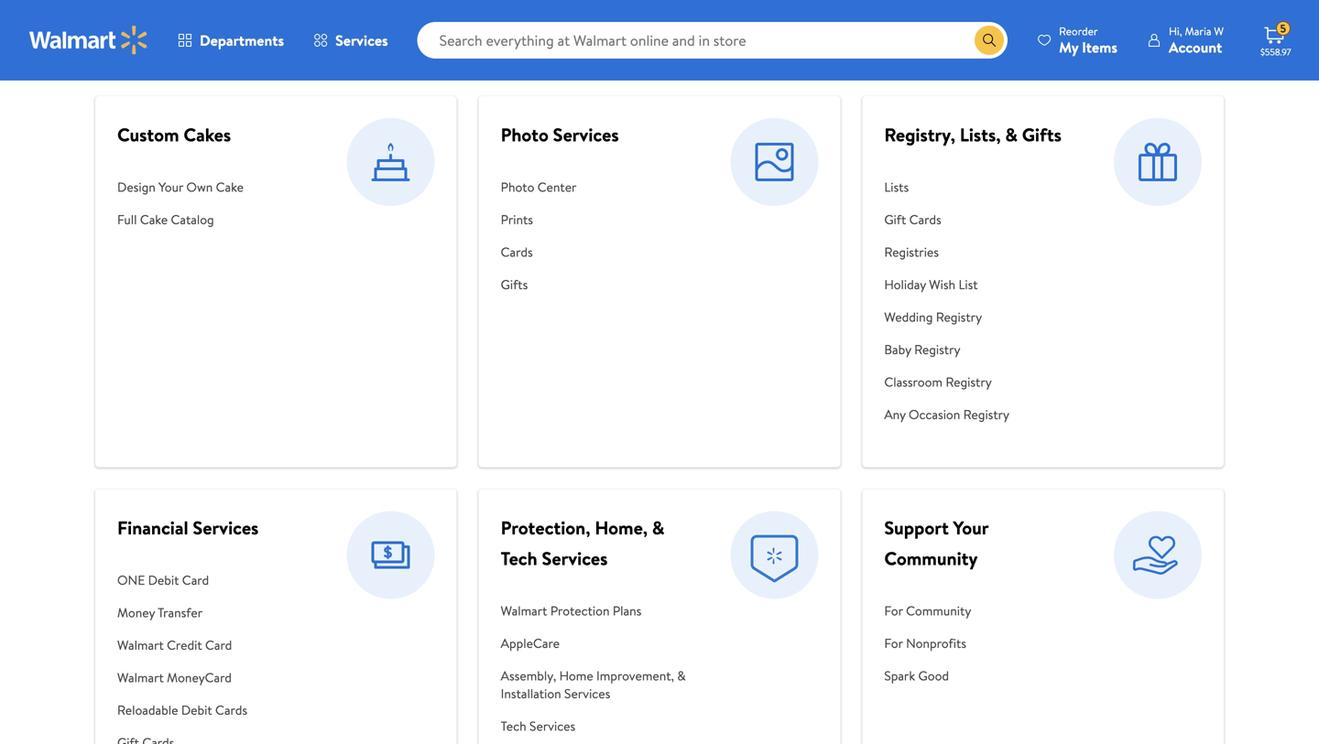 Task type: vqa. For each thing, say whether or not it's contained in the screenshot.
fourth tab
no



Task type: describe. For each thing, give the bounding box(es) containing it.
wish
[[929, 276, 956, 294]]

design your own cake link
[[117, 171, 244, 204]]

reloadable
[[117, 702, 178, 720]]

Search search field
[[417, 22, 1008, 59]]

walmart for walmart moneycard
[[117, 669, 164, 687]]

holiday wish list
[[884, 276, 978, 294]]

classroom registry
[[884, 374, 992, 391]]

your for own
[[159, 178, 183, 196]]

lists link
[[884, 171, 1062, 204]]

registry for baby registry
[[914, 341, 961, 359]]

credit
[[167, 637, 202, 655]]

holiday
[[884, 276, 926, 294]]

0 vertical spatial cards
[[909, 211, 941, 229]]

departments
[[200, 30, 284, 50]]

registry, lists, & gifts link
[[884, 122, 1062, 148]]

spark good
[[884, 668, 949, 685]]

services inside dropdown button
[[335, 30, 388, 50]]

any
[[884, 406, 906, 424]]

registries
[[884, 243, 939, 261]]

occasion
[[909, 406, 960, 424]]

departments button
[[163, 18, 299, 62]]

services inside "link"
[[530, 718, 576, 736]]

walmart moneycard
[[117, 669, 232, 687]]

reorder
[[1059, 23, 1098, 39]]

one
[[117, 572, 145, 590]]

walmart protection plans link
[[501, 595, 690, 628]]

full cake catalog
[[117, 211, 214, 229]]

tech inside protection, home, & tech services
[[501, 546, 537, 572]]

for community
[[884, 603, 971, 620]]

for nonprofits
[[884, 635, 966, 653]]

walmart protection plans
[[501, 603, 642, 620]]

full cake catalog link
[[117, 204, 244, 236]]

list
[[959, 276, 978, 294]]

$558.97
[[1261, 46, 1291, 58]]

custom cakes
[[117, 122, 231, 148]]

photo center
[[501, 178, 577, 196]]

cakes
[[184, 122, 231, 148]]

gift
[[884, 211, 906, 229]]

photo services
[[501, 122, 619, 148]]

design
[[117, 178, 156, 196]]

search icon image
[[982, 33, 997, 48]]

plans
[[613, 603, 642, 620]]

any occasion registry link
[[884, 399, 1062, 431]]

own
[[186, 178, 213, 196]]

& for lists,
[[1005, 122, 1018, 148]]

hi,
[[1169, 23, 1182, 39]]

for for for nonprofits
[[884, 635, 903, 653]]

1 vertical spatial cake
[[140, 211, 168, 229]]

one debit card
[[117, 572, 209, 590]]

financial
[[117, 516, 188, 541]]

for nonprofits link
[[884, 628, 1074, 660]]

assembly,
[[501, 668, 556, 685]]

support your community link
[[884, 516, 989, 572]]

moneycard
[[167, 669, 232, 687]]

wedding
[[884, 308, 933, 326]]

1 vertical spatial gifts
[[501, 276, 528, 294]]

financial services link
[[117, 516, 259, 541]]

protection, home, & tech services link
[[501, 516, 665, 572]]

1 horizontal spatial cards
[[501, 243, 533, 261]]

baby registry
[[884, 341, 961, 359]]

financial services
[[117, 516, 259, 541]]

services button
[[299, 18, 403, 62]]

tech services link
[[501, 711, 690, 743]]

maria
[[1185, 23, 1212, 39]]

wedding registry
[[884, 308, 982, 326]]

pay my bill
[[884, 13, 944, 30]]

0 horizontal spatial cards
[[215, 702, 247, 720]]

walmart credit card link
[[117, 630, 259, 662]]

bill
[[927, 13, 944, 30]]

for community link
[[884, 595, 1074, 628]]

reloadable debit cards link
[[117, 695, 259, 727]]

0 vertical spatial gifts
[[1022, 122, 1062, 148]]

classroom registry link
[[884, 366, 1062, 399]]

tech inside "link"
[[501, 718, 526, 736]]

catalog
[[171, 211, 214, 229]]

services inside the assembly, home improvement, & installation services
[[564, 685, 610, 703]]



Task type: locate. For each thing, give the bounding box(es) containing it.
0 horizontal spatial cake
[[140, 211, 168, 229]]

0 vertical spatial walmart
[[501, 603, 547, 620]]

registry inside classroom registry link
[[946, 374, 992, 391]]

2 horizontal spatial cards
[[909, 211, 941, 229]]

transfer
[[158, 604, 203, 622]]

1 horizontal spatial &
[[677, 668, 686, 685]]

improvement,
[[596, 668, 674, 685]]

2 vertical spatial walmart
[[117, 669, 164, 687]]

2 vertical spatial &
[[677, 668, 686, 685]]

tech down installation
[[501, 718, 526, 736]]

applecare
[[501, 635, 560, 653]]

2 tech from the top
[[501, 718, 526, 736]]

gifts right 'lists,'
[[1022, 122, 1062, 148]]

classroom
[[884, 374, 943, 391]]

2 photo from the top
[[501, 178, 534, 196]]

cards right gift
[[909, 211, 941, 229]]

home,
[[595, 516, 648, 541]]

1 tech from the top
[[501, 546, 537, 572]]

1 for from the top
[[884, 603, 903, 620]]

1 horizontal spatial your
[[953, 516, 989, 541]]

registries link
[[884, 236, 1062, 269]]

1 vertical spatial photo
[[501, 178, 534, 196]]

reloadable debit cards
[[117, 702, 247, 720]]

0 horizontal spatial debit
[[148, 572, 179, 590]]

walmart for walmart protection plans
[[501, 603, 547, 620]]

community inside support your community
[[884, 546, 978, 572]]

walmart down the money
[[117, 637, 164, 655]]

assembly, home improvement, & installation services
[[501, 668, 686, 703]]

cake right own
[[216, 178, 244, 196]]

debit for cards
[[181, 702, 212, 720]]

photo services link
[[501, 122, 619, 148]]

design your own cake
[[117, 178, 244, 196]]

1 vertical spatial for
[[884, 635, 903, 653]]

tech services
[[501, 718, 576, 736]]

tech down protection,
[[501, 546, 537, 572]]

1 vertical spatial card
[[205, 637, 232, 655]]

Walmart Site-Wide search field
[[417, 22, 1008, 59]]

registry down list
[[936, 308, 982, 326]]

0 vertical spatial your
[[159, 178, 183, 196]]

1 vertical spatial debit
[[181, 702, 212, 720]]

card
[[182, 572, 209, 590], [205, 637, 232, 655]]

my
[[1059, 37, 1079, 57]]

baby
[[884, 341, 911, 359]]

money transfer link
[[117, 597, 259, 630]]

0 horizontal spatial your
[[159, 178, 183, 196]]

one debit card link
[[117, 565, 259, 597]]

debit
[[148, 572, 179, 590], [181, 702, 212, 720]]

0 horizontal spatial gifts
[[501, 276, 528, 294]]

full
[[117, 211, 137, 229]]

card for walmart credit card
[[205, 637, 232, 655]]

1 photo from the top
[[501, 122, 549, 148]]

your
[[159, 178, 183, 196], [953, 516, 989, 541]]

services inside protection, home, & tech services
[[542, 546, 608, 572]]

holiday wish list link
[[884, 269, 1062, 301]]

photo up the prints
[[501, 178, 534, 196]]

community down support
[[884, 546, 978, 572]]

assembly, home improvement, & installation services link
[[501, 660, 690, 711]]

prints link
[[501, 204, 619, 236]]

spark
[[884, 668, 915, 685]]

lists
[[884, 178, 909, 196]]

cards
[[909, 211, 941, 229], [501, 243, 533, 261], [215, 702, 247, 720]]

good
[[918, 668, 949, 685]]

community
[[884, 546, 978, 572], [906, 603, 971, 620]]

debit down moneycard
[[181, 702, 212, 720]]

& right improvement,
[[677, 668, 686, 685]]

support
[[884, 516, 949, 541]]

money transfer
[[117, 604, 203, 622]]

gifts down "cards" link
[[501, 276, 528, 294]]

cake right full
[[140, 211, 168, 229]]

gifts link
[[501, 269, 619, 301]]

protection, home, & tech services
[[501, 516, 665, 572]]

your left own
[[159, 178, 183, 196]]

gifts
[[1022, 122, 1062, 148], [501, 276, 528, 294]]

walmart moneycard link
[[117, 662, 259, 695]]

1 horizontal spatial gifts
[[1022, 122, 1062, 148]]

for for for community
[[884, 603, 903, 620]]

debit right one
[[148, 572, 179, 590]]

your for community
[[953, 516, 989, 541]]

& for home,
[[652, 516, 665, 541]]

community up nonprofits on the bottom right
[[906, 603, 971, 620]]

home
[[559, 668, 593, 685]]

0 vertical spatial cake
[[216, 178, 244, 196]]

custom cakes link
[[117, 122, 231, 148]]

hi, maria w account
[[1169, 23, 1224, 57]]

registry down classroom registry link
[[963, 406, 1010, 424]]

wedding registry link
[[884, 301, 1062, 334]]

walmart for walmart credit card
[[117, 637, 164, 655]]

card for one debit card
[[182, 572, 209, 590]]

registry inside wedding registry link
[[936, 308, 982, 326]]

registry
[[936, 308, 982, 326], [914, 341, 961, 359], [946, 374, 992, 391], [963, 406, 1010, 424]]

5
[[1280, 21, 1286, 36]]

1 vertical spatial community
[[906, 603, 971, 620]]

for up for nonprofits
[[884, 603, 903, 620]]

pay
[[884, 13, 904, 30]]

& right 'lists,'
[[1005, 122, 1018, 148]]

pay my bill link
[[884, 5, 1036, 38]]

1 horizontal spatial cake
[[216, 178, 244, 196]]

1 vertical spatial your
[[953, 516, 989, 541]]

0 vertical spatial tech
[[501, 546, 537, 572]]

cards down the prints
[[501, 243, 533, 261]]

custom
[[117, 122, 179, 148]]

walmart up reloadable
[[117, 669, 164, 687]]

for
[[884, 603, 903, 620], [884, 635, 903, 653]]

registry inside any occasion registry link
[[963, 406, 1010, 424]]

walmart up applecare
[[501, 603, 547, 620]]

protection
[[550, 603, 610, 620]]

1 vertical spatial walmart
[[117, 637, 164, 655]]

applecare link
[[501, 628, 690, 660]]

2 horizontal spatial &
[[1005, 122, 1018, 148]]

reorder my items
[[1059, 23, 1118, 57]]

2 vertical spatial cards
[[215, 702, 247, 720]]

debit for card
[[148, 572, 179, 590]]

account
[[1169, 37, 1222, 57]]

cards down moneycard
[[215, 702, 247, 720]]

installation
[[501, 685, 561, 703]]

registry for classroom registry
[[946, 374, 992, 391]]

any occasion registry
[[884, 406, 1010, 424]]

0 vertical spatial card
[[182, 572, 209, 590]]

cards link
[[501, 236, 619, 269]]

0 vertical spatial community
[[884, 546, 978, 572]]

0 horizontal spatial &
[[652, 516, 665, 541]]

2 for from the top
[[884, 635, 903, 653]]

your right support
[[953, 516, 989, 541]]

registry for wedding registry
[[936, 308, 982, 326]]

photo for photo center
[[501, 178, 534, 196]]

0 vertical spatial debit
[[148, 572, 179, 590]]

money
[[117, 604, 155, 622]]

registry,
[[884, 122, 955, 148]]

registry up classroom registry
[[914, 341, 961, 359]]

&
[[1005, 122, 1018, 148], [652, 516, 665, 541], [677, 668, 686, 685]]

0 vertical spatial photo
[[501, 122, 549, 148]]

photo
[[501, 122, 549, 148], [501, 178, 534, 196]]

items
[[1082, 37, 1118, 57]]

card up money transfer link
[[182, 572, 209, 590]]

my
[[907, 13, 924, 30]]

photo up photo center
[[501, 122, 549, 148]]

prints
[[501, 211, 533, 229]]

registry inside 'baby registry' 'link'
[[914, 341, 961, 359]]

gift cards link
[[884, 204, 1062, 236]]

your inside support your community
[[953, 516, 989, 541]]

0 vertical spatial &
[[1005, 122, 1018, 148]]

0 vertical spatial for
[[884, 603, 903, 620]]

tech
[[501, 546, 537, 572], [501, 718, 526, 736]]

protection,
[[501, 516, 590, 541]]

& inside the assembly, home improvement, & installation services
[[677, 668, 686, 685]]

photo for photo services
[[501, 122, 549, 148]]

& inside protection, home, & tech services
[[652, 516, 665, 541]]

1 vertical spatial &
[[652, 516, 665, 541]]

card right credit at bottom
[[205, 637, 232, 655]]

1 vertical spatial tech
[[501, 718, 526, 736]]

cake
[[216, 178, 244, 196], [140, 211, 168, 229]]

services
[[335, 30, 388, 50], [553, 122, 619, 148], [193, 516, 259, 541], [542, 546, 608, 572], [564, 685, 610, 703], [530, 718, 576, 736]]

walmart credit card
[[117, 637, 232, 655]]

registry up any occasion registry link
[[946, 374, 992, 391]]

gift cards
[[884, 211, 941, 229]]

support your community
[[884, 516, 989, 572]]

1 vertical spatial cards
[[501, 243, 533, 261]]

1 horizontal spatial debit
[[181, 702, 212, 720]]

walmart image
[[29, 26, 148, 55]]

& right the home,
[[652, 516, 665, 541]]

for up spark
[[884, 635, 903, 653]]

nonprofits
[[906, 635, 966, 653]]



